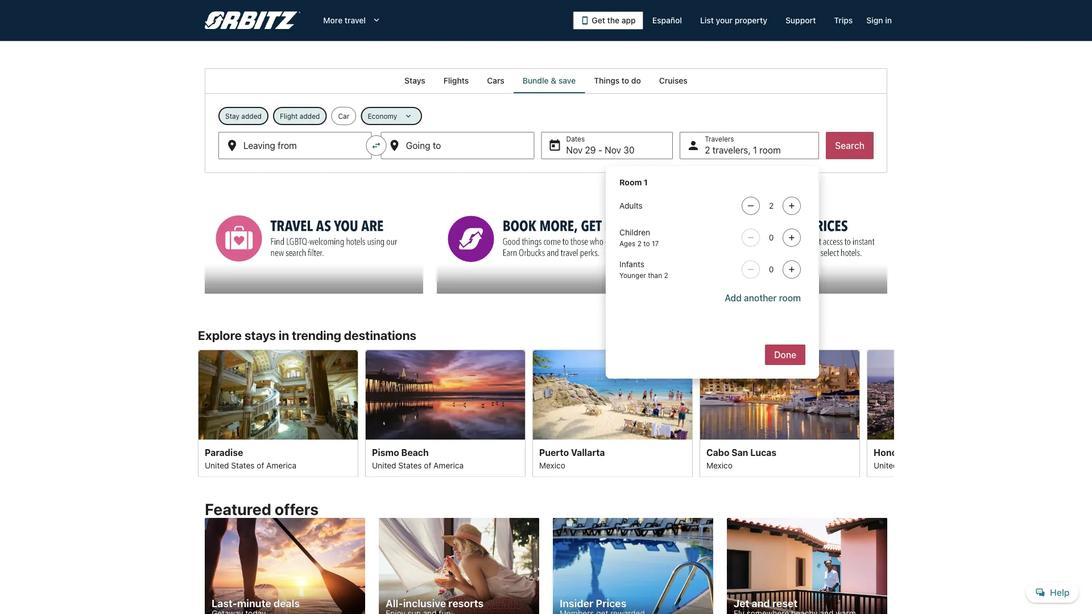 Task type: locate. For each thing, give the bounding box(es) containing it.
2 inside dropdown button
[[705, 145, 711, 156]]

united
[[205, 461, 229, 470], [372, 461, 397, 470], [874, 461, 899, 470]]

the
[[608, 16, 620, 25]]

of for paradise
[[257, 461, 264, 470]]

pismo beach featuring a sunset, views and tropical scenes image
[[365, 350, 526, 440]]

room 1
[[620, 178, 648, 187]]

united down paradise
[[205, 461, 229, 470]]

adults
[[620, 201, 643, 211]]

1 of from the left
[[257, 461, 264, 470]]

united inside 'honolulu united states of america'
[[874, 461, 899, 470]]

room
[[760, 145, 781, 156], [780, 293, 802, 304]]

2 of from the left
[[424, 461, 432, 470]]

to
[[622, 76, 630, 85], [644, 240, 650, 248]]

destinations
[[344, 328, 417, 343]]

1 horizontal spatial united
[[372, 461, 397, 470]]

1 horizontal spatial added
[[300, 112, 320, 120]]

2 america from the left
[[434, 461, 464, 470]]

29
[[585, 145, 596, 156]]

0 horizontal spatial states
[[231, 461, 255, 470]]

1 mexico from the left
[[540, 461, 566, 470]]

1 horizontal spatial states
[[399, 461, 422, 470]]

offers
[[275, 500, 319, 519]]

states down paradise
[[231, 461, 255, 470]]

america inside pismo beach united states of america
[[434, 461, 464, 470]]

flight
[[280, 112, 298, 120]]

1
[[754, 145, 758, 156], [644, 178, 648, 187]]

cabo san lucas mexico
[[707, 447, 777, 470]]

2 horizontal spatial states
[[901, 461, 924, 470]]

1 horizontal spatial in
[[886, 16, 893, 25]]

0 horizontal spatial of
[[257, 461, 264, 470]]

1 added from the left
[[242, 112, 262, 120]]

1 united from the left
[[205, 461, 229, 470]]

pismo beach united states of america
[[372, 447, 464, 470]]

to left do
[[622, 76, 630, 85]]

0 vertical spatial room
[[760, 145, 781, 156]]

1 horizontal spatial america
[[434, 461, 464, 470]]

nov left 29
[[567, 145, 583, 156]]

2 down children
[[638, 240, 642, 248]]

vallarta
[[571, 447, 605, 458]]

1 horizontal spatial of
[[424, 461, 432, 470]]

sign in
[[867, 16, 893, 25]]

last-minute deals
[[212, 598, 300, 610]]

0 horizontal spatial 1
[[644, 178, 648, 187]]

0 horizontal spatial mexico
[[540, 461, 566, 470]]

added for flight added
[[300, 112, 320, 120]]

economy
[[368, 112, 397, 120]]

1 horizontal spatial to
[[644, 240, 650, 248]]

in right the "stays"
[[279, 328, 289, 343]]

added for stay added
[[242, 112, 262, 120]]

1 horizontal spatial nov
[[605, 145, 622, 156]]

0 horizontal spatial united
[[205, 461, 229, 470]]

30
[[624, 145, 635, 156]]

of
[[257, 461, 264, 470], [424, 461, 432, 470], [926, 461, 934, 470]]

mexico inside puerto vallarta mexico
[[540, 461, 566, 470]]

0 vertical spatial 1
[[754, 145, 758, 156]]

list your property link
[[692, 10, 777, 31]]

2 horizontal spatial of
[[926, 461, 934, 470]]

2 horizontal spatial america
[[936, 461, 966, 470]]

of inside 'honolulu united states of america'
[[926, 461, 934, 470]]

of inside paradise united states of america
[[257, 461, 264, 470]]

3 america from the left
[[936, 461, 966, 470]]

states
[[231, 461, 255, 470], [399, 461, 422, 470], [901, 461, 924, 470]]

las vegas featuring interior views image
[[198, 350, 359, 440]]

1 horizontal spatial 2
[[665, 272, 669, 279]]

another
[[745, 293, 777, 304]]

jet
[[734, 598, 750, 610]]

2 right "than"
[[665, 272, 669, 279]]

states down honolulu
[[901, 461, 924, 470]]

2 states from the left
[[399, 461, 422, 470]]

1 vertical spatial to
[[644, 240, 650, 248]]

2
[[705, 145, 711, 156], [638, 240, 642, 248], [665, 272, 669, 279]]

added right "flight"
[[300, 112, 320, 120]]

tab list containing stays
[[205, 68, 888, 93]]

download the app button image
[[581, 16, 590, 25]]

nov
[[567, 145, 583, 156], [605, 145, 622, 156]]

mexico down puerto
[[540, 461, 566, 470]]

states inside paradise united states of america
[[231, 461, 255, 470]]

your
[[716, 16, 733, 25]]

0 vertical spatial in
[[886, 16, 893, 25]]

3 states from the left
[[901, 461, 924, 470]]

room
[[620, 178, 642, 187]]

united down pismo
[[372, 461, 397, 470]]

1 america from the left
[[266, 461, 297, 470]]

infants
[[620, 260, 645, 269]]

1 horizontal spatial 1
[[754, 145, 758, 156]]

bundle & save
[[523, 76, 576, 85]]

in inside featured offers 'main content'
[[279, 328, 289, 343]]

&
[[551, 76, 557, 85]]

mexico down 'cabo'
[[707, 461, 733, 470]]

stays link
[[396, 68, 435, 93]]

app
[[622, 16, 636, 25]]

to left 17
[[644, 240, 650, 248]]

america inside 'honolulu united states of america'
[[936, 461, 966, 470]]

room right travelers,
[[760, 145, 781, 156]]

1 right travelers,
[[754, 145, 758, 156]]

all-
[[386, 598, 403, 610]]

children ages 2 to 17
[[620, 228, 659, 248]]

1 states from the left
[[231, 461, 255, 470]]

united for paradise
[[205, 461, 229, 470]]

featured offers main content
[[0, 68, 1093, 615]]

3 of from the left
[[926, 461, 934, 470]]

featured offers
[[205, 500, 319, 519]]

cars link
[[478, 68, 514, 93]]

states for paradise
[[231, 461, 255, 470]]

nov 29 - nov 30 button
[[542, 132, 673, 159]]

states inside 'honolulu united states of america'
[[901, 461, 924, 470]]

added right stay
[[242, 112, 262, 120]]

nov right '-'
[[605, 145, 622, 156]]

2 horizontal spatial united
[[874, 461, 899, 470]]

show next card image
[[888, 407, 902, 421]]

jet and reset
[[734, 598, 798, 610]]

2 left travelers,
[[705, 145, 711, 156]]

cruises
[[660, 76, 688, 85]]

america inside paradise united states of america
[[266, 461, 297, 470]]

deals
[[274, 598, 300, 610]]

car
[[338, 112, 350, 120]]

trips link
[[826, 10, 863, 31]]

san
[[732, 447, 749, 458]]

mexico
[[540, 461, 566, 470], [707, 461, 733, 470]]

2 nov from the left
[[605, 145, 622, 156]]

0 horizontal spatial nov
[[567, 145, 583, 156]]

mexico inside cabo san lucas mexico
[[707, 461, 733, 470]]

stay added
[[225, 112, 262, 120]]

orbitz logo image
[[205, 11, 301, 30]]

0 horizontal spatial in
[[279, 328, 289, 343]]

1 horizontal spatial mexico
[[707, 461, 733, 470]]

2 added from the left
[[300, 112, 320, 120]]

states down beach
[[399, 461, 422, 470]]

support link
[[777, 10, 826, 31]]

insider prices
[[560, 598, 627, 610]]

all-inclusive resorts
[[386, 598, 484, 610]]

added
[[242, 112, 262, 120], [300, 112, 320, 120]]

swap origin and destination values image
[[372, 141, 382, 151]]

more travel
[[324, 16, 366, 25]]

paradise
[[205, 447, 243, 458]]

1 vertical spatial room
[[780, 293, 802, 304]]

tab list
[[205, 68, 888, 93]]

0 horizontal spatial added
[[242, 112, 262, 120]]

0 horizontal spatial to
[[622, 76, 630, 85]]

united down honolulu
[[874, 461, 899, 470]]

2 mexico from the left
[[707, 461, 733, 470]]

united inside paradise united states of america
[[205, 461, 229, 470]]

0 vertical spatial to
[[622, 76, 630, 85]]

support
[[786, 16, 816, 25]]

room right another
[[780, 293, 802, 304]]

honolulu united states of america
[[874, 447, 966, 470]]

in right sign at the top right
[[886, 16, 893, 25]]

2 vertical spatial 2
[[665, 272, 669, 279]]

2 united from the left
[[372, 461, 397, 470]]

0 vertical spatial 2
[[705, 145, 711, 156]]

bundle
[[523, 76, 549, 85]]

tab list inside featured offers 'main content'
[[205, 68, 888, 93]]

2 horizontal spatial 2
[[705, 145, 711, 156]]

1 right room
[[644, 178, 648, 187]]

bundle & save link
[[514, 68, 585, 93]]

list your property
[[701, 16, 768, 25]]

1 nov from the left
[[567, 145, 583, 156]]

español button
[[644, 10, 692, 31]]

done
[[775, 350, 797, 361]]

1 vertical spatial 2
[[638, 240, 642, 248]]

add another room
[[725, 293, 802, 304]]

1 vertical spatial in
[[279, 328, 289, 343]]

3 united from the left
[[874, 461, 899, 470]]

america
[[266, 461, 297, 470], [434, 461, 464, 470], [936, 461, 966, 470]]

0 horizontal spatial america
[[266, 461, 297, 470]]

get
[[592, 16, 606, 25]]

cabo
[[707, 447, 730, 458]]

0 horizontal spatial 2
[[638, 240, 642, 248]]



Task type: vqa. For each thing, say whether or not it's contained in the screenshot.


Task type: describe. For each thing, give the bounding box(es) containing it.
explore
[[198, 328, 242, 343]]

2 travelers, 1 room button
[[680, 132, 820, 159]]

and
[[752, 598, 771, 610]]

2 inside infants younger than 2
[[665, 272, 669, 279]]

minute
[[237, 598, 271, 610]]

17
[[652, 240, 659, 248]]

lucas
[[751, 447, 777, 458]]

-
[[599, 145, 603, 156]]

pismo
[[372, 447, 399, 458]]

sign
[[867, 16, 884, 25]]

to inside children ages 2 to 17
[[644, 240, 650, 248]]

trips
[[835, 16, 853, 25]]

room inside dropdown button
[[760, 145, 781, 156]]

honolulu
[[874, 447, 914, 458]]

resorts
[[449, 598, 484, 610]]

beach
[[402, 447, 429, 458]]

united inside pismo beach united states of america
[[372, 461, 397, 470]]

show previous card image
[[191, 407, 205, 421]]

infants younger than 2
[[620, 260, 669, 279]]

america for paradise
[[266, 461, 297, 470]]

room inside button
[[780, 293, 802, 304]]

ages
[[620, 240, 636, 248]]

united for honolulu
[[874, 461, 899, 470]]

younger
[[620, 272, 647, 279]]

america for honolulu
[[936, 461, 966, 470]]

2 inside children ages 2 to 17
[[638, 240, 642, 248]]

prices
[[596, 598, 627, 610]]

español
[[653, 16, 682, 25]]

add another room button
[[721, 288, 806, 309]]

flights
[[444, 76, 469, 85]]

puerto vallarta mexico
[[540, 447, 605, 470]]

featured offers region
[[198, 494, 895, 615]]

save
[[559, 76, 576, 85]]

property
[[735, 16, 768, 25]]

than
[[648, 272, 663, 279]]

get the app
[[592, 16, 636, 25]]

last-
[[212, 598, 237, 610]]

stays
[[405, 76, 426, 85]]

more travel button
[[314, 10, 391, 31]]

puerto
[[540, 447, 569, 458]]

more
[[324, 16, 343, 25]]

of inside pismo beach united states of america
[[424, 461, 432, 470]]

stay
[[225, 112, 240, 120]]

travel
[[345, 16, 366, 25]]

1 inside dropdown button
[[754, 145, 758, 156]]

states inside pismo beach united states of america
[[399, 461, 422, 470]]

done button
[[766, 345, 806, 365]]

to inside 'link'
[[622, 76, 630, 85]]

2 travelers, 1 room
[[705, 145, 781, 156]]

do
[[632, 76, 641, 85]]

cruises link
[[650, 68, 697, 93]]

search button
[[827, 132, 874, 159]]

featured
[[205, 500, 271, 519]]

states for honolulu
[[901, 461, 924, 470]]

cars
[[487, 76, 505, 85]]

flight added
[[280, 112, 320, 120]]

list
[[701, 16, 714, 25]]

things to do link
[[585, 68, 650, 93]]

nov 29 - nov 30
[[567, 145, 635, 156]]

of for honolulu
[[926, 461, 934, 470]]

economy button
[[361, 107, 422, 125]]

flights link
[[435, 68, 478, 93]]

sign in button
[[863, 10, 897, 31]]

paradise united states of america
[[205, 447, 297, 470]]

children
[[620, 228, 651, 237]]

in inside dropdown button
[[886, 16, 893, 25]]

marina cabo san lucas which includes a marina, a coastal town and night scenes image
[[700, 350, 861, 440]]

puerto vallarta showing a beach, general coastal views and kayaking or canoeing image
[[533, 350, 693, 440]]

travelers,
[[713, 145, 751, 156]]

makiki - lower punchbowl - tantalus showing landscape views, a sunset and a city image
[[867, 350, 1028, 440]]

explore stays in trending destinations
[[198, 328, 417, 343]]

add
[[725, 293, 742, 304]]

trending
[[292, 328, 342, 343]]

stays
[[245, 328, 276, 343]]

inclusive
[[403, 598, 446, 610]]

reset
[[773, 598, 798, 610]]

insider
[[560, 598, 594, 610]]

1 vertical spatial 1
[[644, 178, 648, 187]]

search
[[836, 140, 865, 151]]



